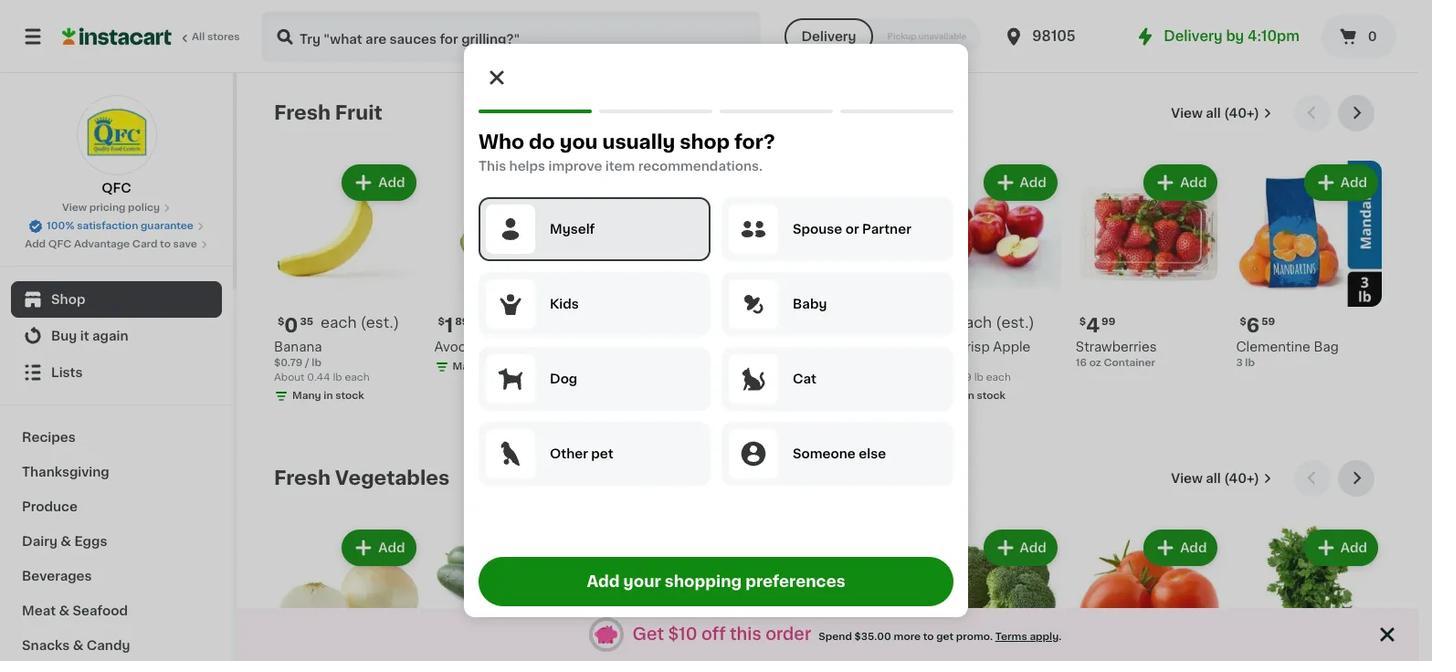 Task type: describe. For each thing, give the bounding box(es) containing it.
produce
[[22, 501, 78, 513]]

& for snacks
[[73, 639, 83, 652]]

4:10pm
[[1248, 29, 1300, 43]]

partner
[[862, 223, 911, 236]]

close image
[[1377, 624, 1398, 646]]

lb right 0.59
[[974, 372, 984, 382]]

beverages link
[[11, 559, 222, 594]]

or
[[846, 223, 859, 236]]

all
[[192, 32, 205, 42]]

buy it again
[[51, 330, 128, 343]]

more
[[894, 632, 921, 642]]

1 1 from the left
[[926, 316, 934, 335]]

promo.
[[956, 632, 993, 642]]

strawberries 16 oz container
[[1076, 340, 1157, 368]]

fresh for fresh vegetables
[[274, 469, 331, 488]]

buy it again link
[[11, 318, 222, 354]]

banana $0.79 / lb about 0.44 lb each
[[274, 340, 370, 382]]

delivery for delivery
[[801, 30, 856, 43]]

other
[[550, 448, 588, 460]]

$ for strawberries
[[1080, 317, 1086, 327]]

.
[[1059, 632, 1062, 642]]

89
[[455, 317, 469, 327]]

0 inside $0.99 per pound element
[[605, 316, 619, 335]]

/ inside banana $0.79 / lb about 0.44 lb each
[[305, 358, 309, 368]]

baby
[[793, 298, 827, 311]]

(est.) for banana
[[360, 315, 399, 329]]

each inside honeycrisp apple $2.99 / lb about 0.59 lb each many in stock
[[986, 372, 1011, 382]]

clementine bag 3 lb
[[1236, 340, 1339, 368]]

who do you usually shop for? this helps improve item recommendations.
[[479, 132, 775, 173]]

view inside view pricing policy link
[[62, 203, 87, 213]]

many up cat
[[773, 361, 802, 371]]

other pet
[[550, 448, 613, 460]]

fresh for fresh fruit
[[274, 103, 331, 122]]

terms
[[995, 632, 1027, 642]]

oz
[[1089, 358, 1101, 368]]

delivery by 4:10pm link
[[1135, 26, 1300, 47]]

$ for clementine bag
[[1240, 317, 1247, 327]]

candy
[[87, 639, 130, 652]]

meat & seafood
[[22, 605, 128, 617]]

item carousel region containing fresh fruit
[[274, 95, 1382, 446]]

all stores link
[[62, 11, 241, 62]]

banana inside banana $0.79 / lb about 0.44 lb each
[[274, 340, 322, 353]]

3
[[1236, 358, 1243, 368]]

many in stock for 1
[[453, 361, 525, 371]]

guarantee
[[141, 221, 194, 231]]

get $10 off this order spend $35.00 more to get promo. terms apply .
[[633, 626, 1062, 643]]

$0.35 each (estimated) element
[[274, 314, 420, 338]]

it
[[80, 330, 89, 343]]

lb up 0.44
[[312, 358, 321, 368]]

qfc inside 'link'
[[48, 239, 72, 249]]

card
[[132, 239, 157, 249]]

in inside honeycrisp apple $2.99 / lb about 0.59 lb each many in stock
[[965, 391, 974, 401]]

in up cat
[[805, 361, 814, 371]]

many down avocado
[[453, 361, 482, 371]]

$0.79
[[274, 358, 303, 368]]

$10
[[668, 626, 697, 643]]

strawberries
[[1076, 340, 1157, 353]]

thanksgiving link
[[11, 455, 222, 490]]

honeycrisp apple $2.99 / lb about 0.59 lb each many in stock
[[915, 340, 1031, 401]]

all for fresh fruit
[[1206, 107, 1221, 120]]

all for fresh vegetables
[[1206, 472, 1221, 485]]

about inside honeycrisp apple $2.99 / lb about 0.59 lb each many in stock
[[915, 372, 946, 382]]

thanksgiving
[[22, 466, 109, 479]]

recipes link
[[11, 420, 222, 455]]

dairy & eggs
[[22, 535, 107, 548]]

for?
[[734, 132, 775, 152]]

$2.99
[[915, 358, 945, 368]]

again
[[92, 330, 128, 343]]

you
[[560, 132, 598, 152]]

myself
[[550, 223, 595, 236]]

0 button
[[1322, 15, 1397, 58]]

add your shopping preferences button
[[479, 557, 954, 607]]

stores
[[207, 32, 240, 42]]

do
[[529, 132, 555, 152]]

product group containing 6
[[1236, 161, 1382, 370]]

organic
[[595, 340, 646, 353]]

meat
[[22, 605, 56, 617]]

your
[[623, 575, 661, 589]]

pricing
[[89, 203, 126, 213]]

each up honeycrisp at bottom
[[956, 315, 992, 329]]

$ for limes
[[759, 317, 765, 327]]

who
[[479, 132, 524, 152]]

instacart logo image
[[62, 26, 172, 47]]

apply
[[1030, 632, 1059, 642]]

shopping
[[665, 575, 742, 589]]

2 1 from the left
[[445, 316, 453, 335]]

6
[[1247, 316, 1260, 335]]

100% satisfaction guarantee button
[[28, 216, 205, 234]]

delivery button
[[785, 18, 873, 55]]

beverages
[[22, 570, 92, 583]]

by
[[1226, 29, 1244, 43]]

produce link
[[11, 490, 222, 524]]

add inside button
[[587, 575, 620, 589]]

0.59
[[949, 372, 972, 382]]

(40+) for fresh vegetables
[[1224, 472, 1260, 485]]

limes
[[755, 340, 794, 353]]

$ 0 35
[[278, 316, 313, 335]]

snacks
[[22, 639, 70, 652]]

$35.00
[[855, 632, 891, 642]]

get $10 off this order status
[[625, 625, 1069, 644]]

spouse or partner
[[793, 223, 911, 236]]

in down avocado
[[484, 361, 493, 371]]

delivery by 4:10pm
[[1164, 29, 1300, 43]]

& for meat
[[59, 605, 70, 617]]

else
[[859, 448, 886, 460]]

terms apply button
[[995, 630, 1059, 644]]

delivery for delivery by 4:10pm
[[1164, 29, 1223, 43]]

dairy
[[22, 535, 57, 548]]



Task type: vqa. For each thing, say whether or not it's contained in the screenshot.
shop
yes



Task type: locate. For each thing, give the bounding box(es) containing it.
1 horizontal spatial to
[[923, 632, 934, 642]]

1 vertical spatial &
[[59, 605, 70, 617]]

satisfaction
[[77, 221, 138, 231]]

each (est.) inside $0.35 each (estimated) element
[[321, 315, 399, 329]]

0 vertical spatial view
[[1171, 107, 1203, 120]]

0 horizontal spatial delivery
[[801, 30, 856, 43]]

improve
[[549, 160, 602, 173]]

1 left 89
[[445, 316, 453, 335]]

& left candy
[[73, 639, 83, 652]]

1 horizontal spatial /
[[948, 358, 952, 368]]

0
[[1368, 30, 1377, 43], [284, 316, 298, 335], [605, 316, 619, 335], [765, 316, 779, 335]]

shop link
[[11, 281, 222, 318]]

& for dairy
[[61, 535, 71, 548]]

about down $2.99
[[915, 372, 946, 382]]

$0.99 per pound element
[[595, 314, 741, 338]]

qfc down 100%
[[48, 239, 72, 249]]

2 (40+) from the top
[[1224, 472, 1260, 485]]

about down the $0.79 in the bottom left of the page
[[274, 372, 305, 382]]

(est.) inside $0.35 each (estimated) element
[[360, 315, 399, 329]]

(40+) for fresh fruit
[[1224, 107, 1260, 120]]

/ inside honeycrisp apple $2.99 / lb about 0.59 lb each many in stock
[[948, 358, 952, 368]]

0 horizontal spatial to
[[160, 239, 171, 249]]

0 vertical spatial (40+)
[[1224, 107, 1260, 120]]

spend
[[819, 632, 852, 642]]

many in stock for 0
[[773, 361, 845, 371]]

0 vertical spatial view all (40+)
[[1171, 107, 1260, 120]]

16
[[1076, 358, 1087, 368]]

each down apple
[[986, 372, 1011, 382]]

apple
[[993, 340, 1031, 353]]

& right meat
[[59, 605, 70, 617]]

98105 button
[[1003, 11, 1113, 62]]

add inside 'link'
[[25, 239, 46, 249]]

1 horizontal spatial each (est.)
[[956, 315, 1035, 329]]

qfc
[[102, 182, 131, 195], [48, 239, 72, 249]]

1 about from the left
[[274, 372, 305, 382]]

1 horizontal spatial 1
[[926, 316, 934, 335]]

$ for avocado
[[438, 317, 445, 327]]

item carousel region
[[274, 95, 1382, 446], [274, 460, 1382, 661]]

1 horizontal spatial delivery
[[1164, 29, 1223, 43]]

1 vertical spatial view all (40+)
[[1171, 472, 1260, 485]]

1 horizontal spatial (est.)
[[996, 315, 1035, 329]]

view pricing policy link
[[62, 201, 171, 216]]

to down guarantee
[[160, 239, 171, 249]]

many down 0.59
[[934, 391, 963, 401]]

0 horizontal spatial 1
[[445, 316, 453, 335]]

fresh
[[274, 103, 331, 122], [274, 469, 331, 488]]

someone else
[[793, 448, 886, 460]]

$ inside the $ 1 89
[[438, 317, 445, 327]]

add qfc advantage card to save
[[25, 239, 197, 249]]

$ 4 99
[[1080, 316, 1116, 335]]

(est.) up apple
[[996, 315, 1035, 329]]

all stores
[[192, 32, 240, 42]]

2 about from the left
[[915, 372, 946, 382]]

1 vertical spatial qfc
[[48, 239, 72, 249]]

shop
[[51, 293, 85, 306]]

0 vertical spatial view all (40+) button
[[1164, 95, 1280, 132]]

0 inside 0 button
[[1368, 30, 1377, 43]]

many in stock down 0.44
[[292, 391, 364, 401]]

spouse
[[793, 223, 842, 236]]

$ 0 79
[[759, 316, 794, 335]]

someone
[[793, 448, 856, 460]]

view all (40+) button
[[1164, 95, 1280, 132], [1164, 460, 1280, 497]]

many down 0.44
[[292, 391, 321, 401]]

2 / from the left
[[948, 358, 952, 368]]

this
[[479, 160, 506, 173]]

1 horizontal spatial about
[[915, 372, 946, 382]]

save
[[173, 239, 197, 249]]

0 vertical spatial to
[[160, 239, 171, 249]]

get
[[936, 632, 954, 642]]

main content
[[237, 73, 1419, 661]]

2 (est.) from the left
[[996, 315, 1035, 329]]

1 banana from the left
[[274, 340, 322, 353]]

lb up 0.59
[[954, 358, 964, 368]]

3 $ from the left
[[759, 317, 765, 327]]

banana up the $0.79 in the bottom left of the page
[[274, 340, 322, 353]]

2 vertical spatial &
[[73, 639, 83, 652]]

1 each (est.) from the left
[[321, 315, 399, 329]]

dog
[[550, 373, 578, 385]]

1 vertical spatial fresh
[[274, 469, 331, 488]]

5 $ from the left
[[1240, 317, 1247, 327]]

stock
[[496, 361, 525, 371], [817, 361, 845, 371], [335, 391, 364, 401], [977, 391, 1006, 401]]

in down 0.44
[[324, 391, 333, 401]]

1 up honeycrisp at bottom
[[926, 316, 934, 335]]

1 all from the top
[[1206, 107, 1221, 120]]

4 $ from the left
[[1080, 317, 1086, 327]]

$ left 59
[[1240, 317, 1247, 327]]

1 / from the left
[[305, 358, 309, 368]]

item carousel region containing fresh vegetables
[[274, 460, 1382, 661]]

to
[[160, 239, 171, 249], [923, 632, 934, 642]]

to inside get $10 off this order spend $35.00 more to get promo. terms apply .
[[923, 632, 934, 642]]

/ down honeycrisp at bottom
[[948, 358, 952, 368]]

many in stock down avocado
[[453, 361, 525, 371]]

0 horizontal spatial each (est.)
[[321, 315, 399, 329]]

/ up 0.44
[[305, 358, 309, 368]]

2 item carousel region from the top
[[274, 460, 1382, 661]]

lists link
[[11, 354, 222, 391]]

advantage
[[74, 239, 130, 249]]

1 item carousel region from the top
[[274, 95, 1382, 446]]

1 fresh from the top
[[274, 103, 331, 122]]

lb inside clementine bag 3 lb
[[1245, 358, 1255, 368]]

$ 6 59
[[1240, 316, 1275, 335]]

2 fresh from the top
[[274, 469, 331, 488]]

0 horizontal spatial banana
[[274, 340, 322, 353]]

2 banana from the left
[[649, 340, 697, 353]]

2 view all (40+) button from the top
[[1164, 460, 1280, 497]]

1 horizontal spatial many in stock
[[453, 361, 525, 371]]

1 (40+) from the top
[[1224, 107, 1260, 120]]

1 view all (40+) button from the top
[[1164, 95, 1280, 132]]

recommendations.
[[638, 160, 763, 173]]

bag
[[1314, 340, 1339, 353]]

$ inside $ 4 99
[[1080, 317, 1086, 327]]

preferences
[[745, 575, 845, 589]]

0 vertical spatial all
[[1206, 107, 1221, 120]]

avocado
[[434, 340, 491, 353]]

product group
[[274, 161, 420, 407], [434, 161, 580, 378], [595, 161, 741, 378], [755, 161, 901, 378], [915, 161, 1061, 407], [1076, 161, 1222, 370], [1236, 161, 1382, 370], [274, 526, 420, 661], [434, 526, 580, 661], [595, 526, 741, 661], [755, 526, 901, 661], [915, 526, 1061, 661], [1076, 526, 1222, 661], [1236, 526, 1382, 661]]

each right 35
[[321, 315, 357, 329]]

order
[[766, 626, 811, 643]]

fresh vegetables
[[274, 469, 450, 488]]

each (est.) for honeycrisp
[[956, 315, 1035, 329]]

view all (40+) for fruit
[[1171, 107, 1260, 120]]

$ left 35
[[278, 317, 284, 327]]

0 vertical spatial item carousel region
[[274, 95, 1382, 446]]

1 vertical spatial to
[[923, 632, 934, 642]]

cat
[[793, 373, 817, 385]]

0 horizontal spatial qfc
[[48, 239, 72, 249]]

$ 1 89
[[438, 316, 469, 335]]

1 (est.) from the left
[[360, 315, 399, 329]]

1 vertical spatial view all (40+) button
[[1164, 460, 1280, 497]]

add button
[[344, 166, 414, 199], [504, 166, 575, 199], [664, 166, 735, 199], [985, 166, 1056, 199], [1146, 166, 1216, 199], [1306, 166, 1377, 199], [344, 532, 414, 564], [504, 532, 575, 564], [664, 532, 735, 564], [825, 532, 895, 564], [985, 532, 1056, 564], [1146, 532, 1216, 564], [1306, 532, 1377, 564]]

$
[[278, 317, 284, 327], [438, 317, 445, 327], [759, 317, 765, 327], [1080, 317, 1086, 327], [1240, 317, 1247, 327]]

each right 0.44
[[345, 372, 370, 382]]

$ left 79
[[759, 317, 765, 327]]

shop
[[680, 132, 730, 152]]

0 vertical spatial qfc
[[102, 182, 131, 195]]

$ left 99
[[1080, 317, 1086, 327]]

each (est.)
[[321, 315, 399, 329], [956, 315, 1035, 329]]

to inside 'link'
[[160, 239, 171, 249]]

& left eggs
[[61, 535, 71, 548]]

100%
[[47, 221, 74, 231]]

$ inside '$ 6 59'
[[1240, 317, 1247, 327]]

fresh left "fruit"
[[274, 103, 331, 122]]

1 horizontal spatial banana
[[649, 340, 697, 353]]

(est.) up banana $0.79 / lb about 0.44 lb each
[[360, 315, 399, 329]]

off
[[701, 626, 726, 643]]

about
[[274, 372, 305, 382], [915, 372, 946, 382]]

fresh left vegetables
[[274, 469, 331, 488]]

qfc logo image
[[76, 95, 157, 175]]

None search field
[[261, 11, 761, 62]]

main content containing fresh fruit
[[237, 73, 1419, 661]]

0 horizontal spatial /
[[305, 358, 309, 368]]

service type group
[[785, 18, 981, 55]]

usually
[[602, 132, 675, 152]]

add your shopping preferences element
[[464, 44, 968, 617]]

2 $ from the left
[[438, 317, 445, 327]]

$ inside $ 0 79
[[759, 317, 765, 327]]

view for fresh vegetables
[[1171, 472, 1203, 485]]

0 vertical spatial &
[[61, 535, 71, 548]]

delivery inside button
[[801, 30, 856, 43]]

$ inside $ 0 35
[[278, 317, 284, 327]]

to left get
[[923, 632, 934, 642]]

2 view all (40+) from the top
[[1171, 472, 1260, 485]]

1 vertical spatial (40+)
[[1224, 472, 1260, 485]]

2 horizontal spatial many in stock
[[773, 361, 845, 371]]

each inside banana $0.79 / lb about 0.44 lb each
[[345, 372, 370, 382]]

clementine
[[1236, 340, 1311, 353]]

each (est.) up apple
[[956, 315, 1035, 329]]

view pricing policy
[[62, 203, 160, 213]]

view for fresh fruit
[[1171, 107, 1203, 120]]

0 horizontal spatial about
[[274, 372, 305, 382]]

banana down $0.99 per pound element
[[649, 340, 697, 353]]

$ left 89
[[438, 317, 445, 327]]

stock inside honeycrisp apple $2.99 / lb about 0.59 lb each many in stock
[[977, 391, 1006, 401]]

79
[[781, 317, 794, 327]]

view all (40+) for vegetables
[[1171, 472, 1260, 485]]

59
[[1262, 317, 1275, 327]]

dairy & eggs link
[[11, 524, 222, 559]]

delivery
[[1164, 29, 1223, 43], [801, 30, 856, 43]]

4
[[1086, 316, 1100, 335]]

1 vertical spatial item carousel region
[[274, 460, 1382, 661]]

product group containing 4
[[1076, 161, 1222, 370]]

1 $ from the left
[[278, 317, 284, 327]]

each (est.) right 35
[[321, 315, 399, 329]]

$1.75 each (estimated) element
[[915, 314, 1061, 338]]

0 horizontal spatial (est.)
[[360, 315, 399, 329]]

(est.) for honeycrisp apple
[[996, 315, 1035, 329]]

about inside banana $0.79 / lb about 0.44 lb each
[[274, 372, 305, 382]]

qfc up view pricing policy link
[[102, 182, 131, 195]]

helps
[[509, 160, 545, 173]]

lb
[[312, 358, 321, 368], [954, 358, 964, 368], [1245, 358, 1255, 368], [333, 372, 342, 382], [974, 372, 984, 382]]

item
[[605, 160, 635, 173]]

each (est.) for banana
[[321, 315, 399, 329]]

pet
[[591, 448, 613, 460]]

qfc link
[[76, 95, 157, 197]]

lb right "3"
[[1245, 358, 1255, 368]]

policy
[[128, 203, 160, 213]]

1 vertical spatial all
[[1206, 472, 1221, 485]]

each (est.) inside $1.75 each (estimated) element
[[956, 315, 1035, 329]]

many in stock up cat
[[773, 361, 845, 371]]

this
[[730, 626, 762, 643]]

99
[[1102, 317, 1116, 327]]

all
[[1206, 107, 1221, 120], [1206, 472, 1221, 485]]

0 horizontal spatial many in stock
[[292, 391, 364, 401]]

in down 0.59
[[965, 391, 974, 401]]

view all (40+) button for fresh vegetables
[[1164, 460, 1280, 497]]

0 vertical spatial fresh
[[274, 103, 331, 122]]

many inside honeycrisp apple $2.99 / lb about 0.59 lb each many in stock
[[934, 391, 963, 401]]

0 inside $0.35 each (estimated) element
[[284, 316, 298, 335]]

kids
[[550, 298, 579, 311]]

lb right 0.44
[[333, 372, 342, 382]]

fruit
[[335, 103, 382, 122]]

2 vertical spatial view
[[1171, 472, 1203, 485]]

view
[[1171, 107, 1203, 120], [62, 203, 87, 213], [1171, 472, 1203, 485]]

snacks & candy
[[22, 639, 130, 652]]

organic banana
[[595, 340, 697, 353]]

view all (40+) button for fresh fruit
[[1164, 95, 1280, 132]]

honeycrisp
[[915, 340, 990, 353]]

1 vertical spatial view
[[62, 203, 87, 213]]

banana
[[274, 340, 322, 353], [649, 340, 697, 353]]

(est.) inside $1.75 each (estimated) element
[[996, 315, 1035, 329]]

2 all from the top
[[1206, 472, 1221, 485]]

1 horizontal spatial qfc
[[102, 182, 131, 195]]

2 each (est.) from the left
[[956, 315, 1035, 329]]

1 view all (40+) from the top
[[1171, 107, 1260, 120]]



